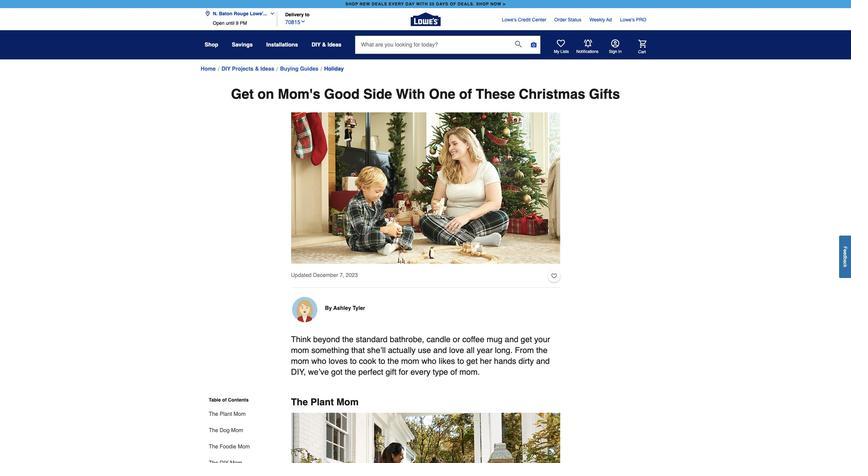 Task type: locate. For each thing, give the bounding box(es) containing it.
0 vertical spatial the plant mom
[[291, 397, 359, 408]]

cart
[[639, 49, 647, 54]]

ideas left buying
[[261, 66, 275, 72]]

0 horizontal spatial plant
[[220, 412, 232, 418]]

the for the foodie mom link
[[209, 444, 218, 451]]

of inside think beyond the standard bathrobe, candle or coffee mug and get your mom something that she'll actually use and love all year long. from the mom who loves to cook to the mom who likes to get her hands dirty and diy, we've got the perfect gift for every type of mom.
[[451, 368, 458, 378]]

use
[[418, 346, 431, 356]]

k
[[843, 265, 849, 268]]

the foodie mom link
[[209, 439, 250, 456]]

one
[[429, 86, 456, 102]]

1 shop from the left
[[346, 2, 359, 6]]

1 horizontal spatial the plant mom
[[291, 397, 359, 408]]

christmas
[[519, 86, 586, 102]]

hands
[[495, 357, 517, 367]]

the inside "link"
[[209, 412, 218, 418]]

1 horizontal spatial shop
[[477, 2, 490, 6]]

1 horizontal spatial who
[[422, 357, 437, 367]]

beyond
[[314, 335, 340, 345]]

1 horizontal spatial lowe's
[[621, 17, 635, 22]]

diy inside button
[[312, 42, 321, 48]]

or
[[453, 335, 461, 345]]

think beyond the standard bathrobe, candle or coffee mug and get your mom something that she'll actually use and love all year long. from the mom who loves to cook to the mom who likes to get her hands dirty and diy, we've got the perfect gift for every type of mom.
[[291, 335, 551, 378]]

1 vertical spatial the plant mom
[[209, 412, 246, 418]]

None search field
[[355, 36, 541, 60]]

1 horizontal spatial ideas
[[328, 42, 342, 48]]

1 vertical spatial diy
[[222, 66, 231, 72]]

e up d
[[843, 250, 849, 252]]

b
[[843, 258, 849, 260]]

mom down think
[[291, 346, 309, 356]]

1 vertical spatial ideas
[[261, 66, 275, 72]]

sign in button
[[610, 39, 622, 54]]

0 horizontal spatial get
[[467, 357, 478, 367]]

order
[[555, 17, 567, 22]]

0 vertical spatial plant
[[311, 397, 334, 408]]

0 horizontal spatial diy
[[222, 66, 231, 72]]

diy up guides
[[312, 42, 321, 48]]

e up 'b'
[[843, 252, 849, 255]]

pm
[[240, 20, 247, 26]]

diy for diy projects & ideas
[[222, 66, 231, 72]]

mom for the dog mom link
[[231, 428, 243, 434]]

by ashley tyler
[[325, 306, 366, 312]]

who up we've
[[312, 357, 327, 367]]

1 horizontal spatial &
[[322, 42, 326, 48]]

get down all
[[467, 357, 478, 367]]

buying
[[280, 66, 299, 72]]

1 horizontal spatial plant
[[311, 397, 334, 408]]

0 vertical spatial diy
[[312, 42, 321, 48]]

of down likes
[[451, 368, 458, 378]]

all
[[467, 346, 475, 356]]

0 horizontal spatial lowe's
[[503, 17, 517, 22]]

day
[[406, 2, 415, 6]]

0 vertical spatial and
[[505, 335, 519, 345]]

my lists
[[555, 49, 569, 54]]

and up long.
[[505, 335, 519, 345]]

chevron down image
[[301, 19, 306, 24]]

weekly ad link
[[590, 16, 613, 23]]

notifications
[[577, 49, 599, 54]]

updated december 7, 2023
[[291, 273, 358, 279]]

a
[[843, 260, 849, 263]]

the down table
[[209, 412, 218, 418]]

get up from
[[521, 335, 533, 345]]

2 vertical spatial and
[[537, 357, 550, 367]]

1 horizontal spatial and
[[505, 335, 519, 345]]

of right table
[[222, 398, 227, 403]]

year
[[477, 346, 493, 356]]

and down candle
[[434, 346, 447, 356]]

get on mom's good side with one of these christmas gifts
[[231, 86, 621, 102]]

december
[[313, 273, 338, 279]]

center
[[533, 17, 547, 22]]

& right projects
[[255, 66, 259, 72]]

& up holiday "link"
[[322, 42, 326, 48]]

think
[[291, 335, 311, 345]]

the left the dog
[[209, 428, 218, 434]]

who down the use
[[422, 357, 437, 367]]

lowe's home improvement logo image
[[411, 4, 441, 34]]

get
[[521, 335, 533, 345], [467, 357, 478, 367]]

the plant mom link
[[209, 407, 246, 423]]

1 vertical spatial of
[[451, 368, 458, 378]]

mom inside "link"
[[234, 412, 246, 418]]

every
[[411, 368, 431, 378]]

the right got
[[345, 368, 356, 378]]

e
[[843, 250, 849, 252], [843, 252, 849, 255]]

mom
[[337, 397, 359, 408], [234, 412, 246, 418], [231, 428, 243, 434], [238, 444, 250, 451]]

cart button
[[629, 40, 647, 55]]

1 lowe's from the left
[[503, 17, 517, 22]]

the
[[291, 397, 308, 408], [209, 412, 218, 418], [209, 428, 218, 434], [209, 444, 218, 451]]

lowe's home improvement notification center image
[[584, 39, 593, 48]]

likes
[[439, 357, 456, 367]]

the for the dog mom link
[[209, 428, 218, 434]]

2 lowe's from the left
[[621, 17, 635, 22]]

shop
[[205, 42, 219, 48]]

0 horizontal spatial &
[[255, 66, 259, 72]]

lists
[[561, 49, 569, 54]]

plant down table of contents
[[220, 412, 232, 418]]

buying guides link
[[280, 65, 319, 73]]

the plant mom down table of contents
[[209, 412, 246, 418]]

of
[[460, 86, 472, 102], [451, 368, 458, 378], [222, 398, 227, 403]]

now
[[491, 2, 502, 6]]

0 horizontal spatial the plant mom
[[209, 412, 246, 418]]

bathrobe,
[[390, 335, 425, 345]]

0 horizontal spatial ideas
[[261, 66, 275, 72]]

0 horizontal spatial who
[[312, 357, 327, 367]]

diy left projects
[[222, 66, 231, 72]]

0 vertical spatial get
[[521, 335, 533, 345]]

2 vertical spatial of
[[222, 398, 227, 403]]

mom right foodie
[[238, 444, 250, 451]]

the left foodie
[[209, 444, 218, 451]]

1 vertical spatial get
[[467, 357, 478, 367]]

mom up diy,
[[291, 357, 309, 367]]

weekly ad
[[590, 17, 613, 22]]

table of contents element
[[201, 397, 252, 464]]

lowe's left pro
[[621, 17, 635, 22]]

woman sitting on a porch full of plants with her young child. image
[[291, 414, 561, 464]]

the plant mom inside table of contents element
[[209, 412, 246, 418]]

shop left now
[[477, 2, 490, 6]]

0 horizontal spatial shop
[[346, 2, 359, 6]]

2 horizontal spatial of
[[460, 86, 472, 102]]

plant down we've
[[311, 397, 334, 408]]

home
[[201, 66, 216, 72]]

lowe's home improvement account image
[[612, 39, 620, 48]]

diy
[[312, 42, 321, 48], [222, 66, 231, 72]]

for
[[399, 368, 409, 378]]

mom for the foodie mom link
[[238, 444, 250, 451]]

lowe's credit center
[[503, 17, 547, 22]]

1 horizontal spatial of
[[451, 368, 458, 378]]

1 horizontal spatial diy
[[312, 42, 321, 48]]

lowe's left credit
[[503, 17, 517, 22]]

1 vertical spatial plant
[[220, 412, 232, 418]]

good
[[324, 86, 360, 102]]

diy,
[[291, 368, 306, 378]]

mom right the dog
[[231, 428, 243, 434]]

of right one
[[460, 86, 472, 102]]

0 vertical spatial of
[[460, 86, 472, 102]]

2 who from the left
[[422, 357, 437, 367]]

loves
[[329, 357, 348, 367]]

mom down contents at left
[[234, 412, 246, 418]]

holiday link
[[325, 65, 344, 73]]

ideas
[[328, 42, 342, 48], [261, 66, 275, 72]]

the plant mom down we've
[[291, 397, 359, 408]]

heart outline image
[[552, 273, 557, 280]]

the down your
[[537, 346, 548, 356]]

70815 button
[[286, 18, 306, 26]]

1 horizontal spatial get
[[521, 335, 533, 345]]

and right dirty
[[537, 357, 550, 367]]

n. baton rouge lowe'...
[[213, 11, 267, 16]]

deals.
[[458, 2, 475, 6]]

gift
[[386, 368, 397, 378]]

0 horizontal spatial and
[[434, 346, 447, 356]]

ideas up holiday
[[328, 42, 342, 48]]

shop left "new"
[[346, 2, 359, 6]]

buying guides
[[280, 66, 319, 72]]

0 horizontal spatial of
[[222, 398, 227, 403]]

lowe's
[[503, 17, 517, 22], [621, 17, 635, 22]]

the up that
[[343, 335, 354, 345]]

0 vertical spatial &
[[322, 42, 326, 48]]

delivery
[[286, 12, 304, 17]]

diy for diy & ideas
[[312, 42, 321, 48]]

ashley tyler image
[[291, 297, 318, 324]]

lowe's home improvement cart image
[[639, 40, 647, 48]]

order status link
[[555, 16, 582, 23]]

mom
[[291, 346, 309, 356], [291, 357, 309, 367], [402, 357, 420, 367]]

0 vertical spatial ideas
[[328, 42, 342, 48]]

who
[[312, 357, 327, 367], [422, 357, 437, 367]]

diy & ideas
[[312, 42, 342, 48]]



Task type: describe. For each thing, give the bounding box(es) containing it.
your
[[535, 335, 551, 345]]

coffee
[[463, 335, 485, 345]]

credit
[[518, 17, 531, 22]]

deals
[[372, 2, 388, 6]]

holiday
[[325, 66, 344, 72]]

2 shop from the left
[[477, 2, 490, 6]]

she'll
[[368, 346, 386, 356]]

of
[[450, 2, 457, 6]]

to down love
[[458, 357, 465, 367]]

ashley
[[334, 306, 351, 312]]

2 horizontal spatial and
[[537, 357, 550, 367]]

delivery to
[[286, 12, 310, 17]]

the for the plant mom "link" at the left of the page
[[209, 412, 218, 418]]

diy projects & ideas link
[[222, 65, 275, 73]]

contents
[[228, 398, 249, 403]]

guides
[[300, 66, 319, 72]]

9
[[236, 20, 239, 26]]

projects
[[232, 66, 254, 72]]

standard
[[356, 335, 388, 345]]

foodie
[[220, 444, 237, 451]]

updated
[[291, 273, 312, 279]]

installations button
[[267, 39, 298, 51]]

n.
[[213, 11, 218, 16]]

table of contents
[[209, 398, 249, 403]]

search image
[[516, 41, 522, 48]]

a mom and her young child playing on the floor in front of a decorated christmas tree. image
[[291, 113, 561, 264]]

f e e d b a c k
[[843, 247, 849, 268]]

mom.
[[460, 368, 480, 378]]

2023
[[346, 273, 358, 279]]

lowe'...
[[250, 11, 267, 16]]

the up gift
[[388, 357, 399, 367]]

baton
[[219, 11, 233, 16]]

lowe's home improvement lists image
[[557, 39, 565, 48]]

mom's
[[278, 86, 321, 102]]

installations
[[267, 42, 298, 48]]

lowe's for lowe's credit center
[[503, 17, 517, 22]]

mom down got
[[337, 397, 359, 408]]

from
[[515, 346, 534, 356]]

camera image
[[531, 41, 538, 48]]

that
[[352, 346, 365, 356]]

every
[[389, 2, 404, 6]]

actually
[[388, 346, 416, 356]]

my lists link
[[555, 39, 569, 54]]

dog
[[220, 428, 230, 434]]

to down that
[[350, 357, 357, 367]]

with
[[417, 2, 428, 6]]

to down she'll
[[379, 357, 386, 367]]

the down diy,
[[291, 397, 308, 408]]

chevron down image
[[267, 11, 276, 16]]

get
[[231, 86, 254, 102]]

25
[[430, 2, 435, 6]]

1 e from the top
[[843, 250, 849, 252]]

2 e from the top
[[843, 252, 849, 255]]

home link
[[201, 65, 216, 73]]

tyler
[[353, 306, 366, 312]]

plant inside "link"
[[220, 412, 232, 418]]

to up chevron down icon
[[305, 12, 310, 17]]

diy projects & ideas
[[222, 66, 275, 72]]

1 vertical spatial &
[[255, 66, 259, 72]]

on
[[258, 86, 274, 102]]

new
[[360, 2, 371, 6]]

perfect
[[359, 368, 384, 378]]

cook
[[359, 357, 377, 367]]

in
[[619, 49, 622, 54]]

by
[[325, 306, 332, 312]]

these
[[476, 86, 516, 102]]

open
[[213, 20, 225, 26]]

gifts
[[590, 86, 621, 102]]

we've
[[308, 368, 329, 378]]

savings
[[232, 42, 253, 48]]

d
[[843, 255, 849, 258]]

candle
[[427, 335, 451, 345]]

7,
[[340, 273, 345, 279]]

rouge
[[234, 11, 249, 16]]

lowe's for lowe's pro
[[621, 17, 635, 22]]

lowe's pro link
[[621, 16, 647, 23]]

table
[[209, 398, 221, 403]]

got
[[332, 368, 343, 378]]

mom for the plant mom "link" at the left of the page
[[234, 412, 246, 418]]

location image
[[205, 11, 210, 16]]

c
[[843, 263, 849, 265]]

lowe's pro
[[621, 17, 647, 22]]

ideas inside button
[[328, 42, 342, 48]]

f
[[843, 247, 849, 250]]

something
[[312, 346, 349, 356]]

shop button
[[205, 39, 219, 51]]

shop new deals every day with 25 days of deals. shop now >
[[346, 2, 506, 6]]

& inside button
[[322, 42, 326, 48]]

weekly
[[590, 17, 606, 22]]

diy & ideas button
[[312, 39, 342, 51]]

>
[[503, 2, 506, 6]]

mom up for
[[402, 357, 420, 367]]

savings button
[[232, 39, 253, 51]]

Search Query text field
[[356, 36, 510, 54]]

the foodie mom
[[209, 444, 250, 451]]

days
[[437, 2, 449, 6]]

status
[[568, 17, 582, 22]]

order status
[[555, 17, 582, 22]]

1 who from the left
[[312, 357, 327, 367]]

1 vertical spatial and
[[434, 346, 447, 356]]



Task type: vqa. For each thing, say whether or not it's contained in the screenshot.
facebook image
no



